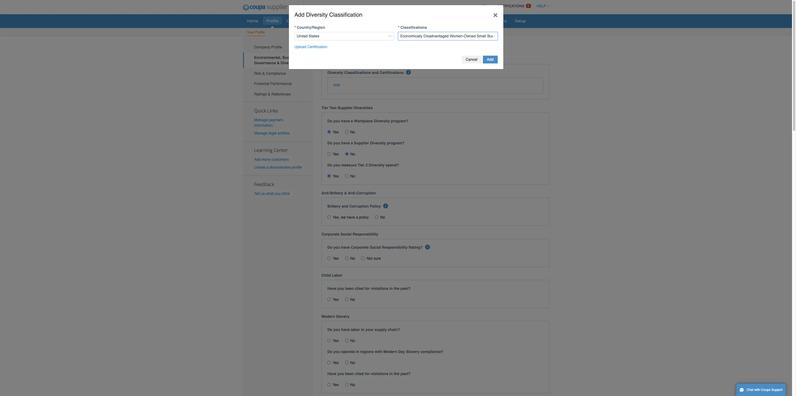 Task type: locate. For each thing, give the bounding box(es) containing it.
&
[[442, 42, 447, 51], [277, 61, 280, 65], [263, 71, 265, 75], [268, 92, 271, 96], [344, 191, 347, 195]]

diversity classifications and certifications
[[328, 70, 404, 75]]

* for * country/region
[[295, 25, 296, 30]]

slavery
[[336, 314, 350, 319], [406, 350, 420, 354]]

environmental, down company profile
[[254, 55, 281, 60]]

0 vertical spatial governance
[[399, 42, 440, 51]]

classification
[[329, 11, 363, 18]]

bribery
[[330, 191, 343, 195], [328, 204, 341, 209]]

1 horizontal spatial social,
[[374, 42, 397, 51]]

1 cited from the top
[[355, 286, 364, 291]]

0 vertical spatial modern
[[322, 314, 335, 319]]

anti-
[[322, 191, 330, 195], [348, 191, 357, 195]]

a up measure on the top left
[[351, 141, 353, 145]]

1 vertical spatial have
[[328, 372, 337, 376]]

1 horizontal spatial and
[[372, 70, 379, 75]]

add-ons link
[[488, 17, 511, 25]]

responsibility up do you have corporate social responsibility rating?
[[353, 232, 379, 236]]

classifications inside '×' dialog
[[401, 25, 427, 30]]

× button
[[488, 5, 504, 24]]

have right we
[[347, 215, 355, 220]]

4 yes from the top
[[333, 256, 339, 261]]

discoverable
[[270, 165, 291, 170]]

0 horizontal spatial social,
[[283, 55, 295, 60]]

entities
[[278, 131, 290, 135]]

1 vertical spatial slavery
[[406, 350, 420, 354]]

0 vertical spatial social
[[341, 232, 352, 236]]

measure
[[341, 163, 357, 167]]

tell
[[254, 192, 260, 196]]

0 horizontal spatial governance
[[254, 61, 276, 65]]

6 do from the top
[[328, 350, 333, 354]]

None radio
[[345, 174, 349, 178], [328, 215, 331, 219], [328, 257, 331, 260], [328, 339, 331, 342], [345, 339, 349, 342], [345, 361, 349, 364], [345, 383, 349, 387], [345, 174, 349, 178], [328, 215, 331, 219], [328, 257, 331, 260], [328, 339, 331, 342], [345, 339, 349, 342], [345, 361, 349, 364], [345, 383, 349, 387]]

3 do from the top
[[328, 163, 333, 167]]

supplier up do you measure tier 2 diversity spend?
[[354, 141, 369, 145]]

0 vertical spatial social,
[[374, 42, 397, 51]]

add right cancel at the right of page
[[487, 57, 494, 62]]

for
[[365, 286, 370, 291], [365, 372, 370, 376]]

1 vertical spatial past?
[[401, 372, 411, 376]]

tier left two
[[322, 106, 329, 110]]

chat with coupa support
[[747, 388, 783, 392]]

0 horizontal spatial modern
[[322, 314, 335, 319]]

1 violations from the top
[[371, 286, 389, 291]]

financial performance link
[[243, 79, 314, 89]]

manage down information
[[254, 131, 268, 135]]

program? for do you have a supplier diversity program?
[[387, 141, 405, 145]]

2 do from the top
[[328, 141, 333, 145]]

1 vertical spatial the
[[394, 372, 400, 376]]

1 vertical spatial add button
[[333, 82, 340, 88]]

0 horizontal spatial classifications
[[345, 70, 371, 75]]

1 vertical spatial corporate
[[351, 245, 369, 250]]

0 vertical spatial program?
[[391, 119, 409, 123]]

1 horizontal spatial environmental, social, governance & diversity
[[322, 42, 478, 51]]

and
[[372, 70, 379, 75], [342, 204, 349, 209]]

0 horizontal spatial slavery
[[336, 314, 350, 319]]

1 vertical spatial governance
[[254, 61, 276, 65]]

sure
[[374, 256, 381, 261]]

anti-bribery & anti-corruption
[[322, 191, 376, 195]]

with right chat
[[755, 388, 761, 392]]

1 vertical spatial classifications
[[345, 70, 371, 75]]

0 vertical spatial additional information image
[[406, 70, 411, 75]]

1 horizontal spatial social
[[370, 245, 381, 250]]

4 do from the top
[[328, 245, 333, 250]]

1 vertical spatial bribery
[[328, 204, 341, 209]]

1 horizontal spatial add button
[[483, 56, 498, 63]]

0 vertical spatial add button
[[483, 56, 498, 63]]

company
[[254, 45, 270, 49]]

diversity
[[306, 11, 328, 18], [449, 42, 478, 51], [281, 61, 297, 65], [328, 70, 343, 75], [374, 119, 390, 123], [370, 141, 386, 145], [369, 163, 385, 167]]

add button
[[483, 56, 498, 63], [333, 82, 340, 88]]

manage up information
[[254, 118, 268, 122]]

child labor
[[322, 273, 343, 278]]

policy
[[359, 215, 369, 220]]

2 manage from the top
[[254, 131, 268, 135]]

corruption
[[357, 191, 376, 195], [350, 204, 369, 209]]

have for supplier
[[341, 141, 350, 145]]

0 vertical spatial for
[[365, 286, 370, 291]]

have you been cited for violations in the past?
[[328, 286, 411, 291], [328, 372, 411, 376]]

environmental, social, governance & diversity
[[322, 42, 478, 51], [254, 55, 297, 65]]

None radio
[[328, 130, 331, 134], [345, 130, 349, 134], [328, 152, 331, 156], [345, 152, 349, 156], [328, 174, 331, 178], [375, 215, 379, 219], [345, 257, 349, 260], [362, 257, 365, 260], [328, 298, 331, 301], [345, 298, 349, 301], [328, 361, 331, 364], [328, 383, 331, 387], [328, 130, 331, 134], [345, 130, 349, 134], [328, 152, 331, 156], [345, 152, 349, 156], [328, 174, 331, 178], [375, 215, 379, 219], [345, 257, 349, 260], [362, 257, 365, 260], [328, 298, 331, 301], [345, 298, 349, 301], [328, 361, 331, 364], [328, 383, 331, 387]]

think
[[282, 192, 290, 196]]

0 horizontal spatial tier
[[322, 106, 329, 110]]

manage
[[254, 118, 268, 122], [254, 131, 268, 135]]

0 horizontal spatial additional information image
[[384, 204, 388, 209]]

a for yes, we have a policy
[[356, 215, 358, 220]]

orders
[[287, 18, 300, 23]]

5 do from the top
[[328, 328, 333, 332]]

cancel button
[[462, 56, 482, 63]]

have down tier two supplier diversities
[[341, 119, 350, 123]]

0 vertical spatial corporate
[[322, 232, 340, 236]]

1 horizontal spatial anti-
[[348, 191, 357, 195]]

responsibility left rating?
[[382, 245, 408, 250]]

past?
[[401, 286, 411, 291], [401, 372, 411, 376]]

1 vertical spatial tier
[[358, 163, 365, 167]]

add more customers link
[[254, 157, 289, 162]]

corporate
[[322, 232, 340, 236], [351, 245, 369, 250]]

you inside button
[[275, 192, 281, 196]]

1 horizontal spatial corporate
[[351, 245, 369, 250]]

corporate up not
[[351, 245, 369, 250]]

1 for from the top
[[365, 286, 370, 291]]

1 vertical spatial supplier
[[354, 141, 369, 145]]

2 have you been cited for violations in the past? from the top
[[328, 372, 411, 376]]

1 vertical spatial profile
[[255, 30, 265, 34]]

0 horizontal spatial and
[[342, 204, 349, 209]]

do for do you have corporate social responsibility rating?
[[328, 245, 333, 250]]

* classifications
[[398, 25, 427, 30]]

and left certifications
[[372, 70, 379, 75]]

0 horizontal spatial supplier
[[338, 106, 353, 110]]

add button right cancel button
[[483, 56, 498, 63]]

1 vertical spatial social,
[[283, 55, 295, 60]]

1 horizontal spatial environmental,
[[322, 42, 372, 51]]

ratings & references
[[254, 92, 291, 96]]

with right regions
[[375, 350, 383, 354]]

1 vertical spatial been
[[345, 372, 354, 376]]

0 vertical spatial with
[[375, 350, 383, 354]]

been
[[345, 286, 354, 291], [345, 372, 354, 376]]

yes
[[333, 130, 339, 134], [333, 152, 339, 156], [333, 174, 339, 178], [333, 256, 339, 261], [333, 298, 339, 302], [333, 339, 339, 343], [333, 361, 339, 365], [333, 383, 339, 387]]

corruption up policy
[[357, 191, 376, 195]]

quick links
[[254, 107, 278, 114]]

upload certification
[[295, 45, 327, 49]]

no
[[351, 130, 355, 134], [351, 152, 355, 156], [351, 174, 355, 178], [381, 215, 385, 220], [351, 256, 355, 261], [351, 298, 355, 302], [351, 339, 355, 343], [351, 361, 355, 365], [351, 383, 355, 387]]

0 horizontal spatial environmental, social, governance & diversity
[[254, 55, 297, 65]]

1 vertical spatial program?
[[387, 141, 405, 145]]

add button up two
[[333, 82, 340, 88]]

chat
[[747, 388, 754, 392]]

manage legal entities link
[[254, 131, 290, 135]]

2 * from the left
[[398, 25, 400, 30]]

1 vertical spatial additional information image
[[384, 204, 388, 209]]

governance up risk & compliance
[[254, 61, 276, 65]]

1 have from the top
[[328, 286, 337, 291]]

0 horizontal spatial responsibility
[[353, 232, 379, 236]]

environmental, social, governance & diversity link
[[243, 52, 314, 68]]

& inside environmental, social, governance & diversity
[[277, 61, 280, 65]]

0 vertical spatial past?
[[401, 286, 411, 291]]

manage inside "manage payment information"
[[254, 118, 268, 122]]

0 vertical spatial environmental,
[[322, 42, 372, 51]]

profile right your
[[255, 30, 265, 34]]

and up we
[[342, 204, 349, 209]]

program? for do you have a workplace diversity program?
[[391, 119, 409, 123]]

payment
[[269, 118, 283, 122]]

compliance?
[[421, 350, 444, 354]]

1 horizontal spatial tier
[[358, 163, 365, 167]]

learning
[[254, 147, 273, 153]]

supplier right two
[[338, 106, 353, 110]]

have left labor
[[341, 328, 350, 332]]

have down corporate social responsibility
[[341, 245, 350, 250]]

profile
[[267, 18, 279, 23], [255, 30, 265, 34], [271, 45, 282, 49]]

1 vertical spatial violations
[[371, 372, 389, 376]]

0 horizontal spatial anti-
[[322, 191, 330, 195]]

0 horizontal spatial with
[[375, 350, 383, 354]]

1 anti- from the left
[[322, 191, 330, 195]]

1 vertical spatial social
[[370, 245, 381, 250]]

1 horizontal spatial additional information image
[[406, 70, 411, 75]]

0 vertical spatial have you been cited for violations in the past?
[[328, 286, 411, 291]]

add up "orders"
[[295, 11, 305, 18]]

1 horizontal spatial classifications
[[401, 25, 427, 30]]

additional information image right policy
[[384, 204, 388, 209]]

profile up the environmental, social, governance & diversity link
[[271, 45, 282, 49]]

tier
[[322, 106, 329, 110], [358, 163, 365, 167]]

× dialog
[[289, 5, 504, 69]]

1 horizontal spatial *
[[398, 25, 400, 30]]

1 vertical spatial environmental,
[[254, 55, 281, 60]]

environmental, social, governance & diversity up compliance
[[254, 55, 297, 65]]

0 vertical spatial been
[[345, 286, 354, 291]]

1 vertical spatial cited
[[355, 372, 364, 376]]

corporate down yes,
[[322, 232, 340, 236]]

corruption up policy on the left of the page
[[350, 204, 369, 209]]

2 been from the top
[[345, 372, 354, 376]]

a right create
[[267, 165, 269, 170]]

1 manage from the top
[[254, 118, 268, 122]]

0 vertical spatial the
[[394, 286, 400, 291]]

0 horizontal spatial environmental,
[[254, 55, 281, 60]]

classifications for *
[[401, 25, 427, 30]]

profile down coupa supplier portal image
[[267, 18, 279, 23]]

add up create
[[254, 157, 261, 162]]

social
[[341, 232, 352, 236], [370, 245, 381, 250]]

bribery up yes,
[[328, 204, 341, 209]]

2 vertical spatial profile
[[271, 45, 282, 49]]

workplace
[[354, 119, 373, 123]]

additional information image
[[406, 70, 411, 75], [384, 204, 388, 209]]

slavery right "day"
[[406, 350, 420, 354]]

additional information image right certifications
[[406, 70, 411, 75]]

corporate social responsibility
[[322, 232, 379, 236]]

social up "not sure"
[[370, 245, 381, 250]]

1 vertical spatial and
[[342, 204, 349, 209]]

0 vertical spatial have
[[328, 286, 337, 291]]

add up two
[[333, 83, 340, 87]]

1 vertical spatial have you been cited for violations in the past?
[[328, 372, 411, 376]]

1 been from the top
[[345, 286, 354, 291]]

1 horizontal spatial with
[[755, 388, 761, 392]]

1 do from the top
[[328, 119, 333, 123]]

0 vertical spatial slavery
[[336, 314, 350, 319]]

0 vertical spatial manage
[[254, 118, 268, 122]]

environmental, down sheets
[[322, 42, 372, 51]]

profile for your profile
[[255, 30, 265, 34]]

do for do you measure tier 2 diversity spend?
[[328, 163, 333, 167]]

modern slavery
[[322, 314, 350, 319]]

0 vertical spatial cited
[[355, 286, 364, 291]]

environmental, social, governance & diversity down * classifications
[[322, 42, 478, 51]]

a left workplace
[[351, 119, 353, 123]]

1 vertical spatial manage
[[254, 131, 268, 135]]

1 vertical spatial with
[[755, 388, 761, 392]]

0 vertical spatial profile
[[267, 18, 279, 23]]

home
[[247, 18, 258, 23]]

1 * from the left
[[295, 25, 296, 30]]

slavery up do you have labor in your supply chain?
[[336, 314, 350, 319]]

references
[[272, 92, 291, 96]]

service/time sheets link
[[304, 17, 349, 25]]

have up measure on the top left
[[341, 141, 350, 145]]

governance down * classifications
[[399, 42, 440, 51]]

1 horizontal spatial modern
[[384, 350, 397, 354]]

information
[[254, 123, 273, 127]]

1 vertical spatial responsibility
[[382, 245, 408, 250]]

1 vertical spatial environmental, social, governance & diversity
[[254, 55, 297, 65]]

0 horizontal spatial *
[[295, 25, 296, 30]]

risk & compliance
[[254, 71, 286, 75]]

have for policy
[[347, 215, 355, 220]]

1 vertical spatial for
[[365, 372, 370, 376]]

upload certification button
[[295, 44, 327, 49]]

0 vertical spatial classifications
[[401, 25, 427, 30]]

bribery up bribery and corruption policy
[[330, 191, 343, 195]]

create a discoverable profile
[[254, 165, 302, 170]]

0 vertical spatial violations
[[371, 286, 389, 291]]

social down we
[[341, 232, 352, 236]]

with
[[375, 350, 383, 354], [755, 388, 761, 392]]

yes, we have a policy
[[333, 215, 369, 220]]

violations
[[371, 286, 389, 291], [371, 372, 389, 376]]

tier left 2
[[358, 163, 365, 167]]

add more customers
[[254, 157, 289, 162]]

governance
[[399, 42, 440, 51], [254, 61, 276, 65]]

ratings & references link
[[243, 89, 314, 99]]

a left policy on the left of the page
[[356, 215, 358, 220]]



Task type: describe. For each thing, give the bounding box(es) containing it.
more
[[262, 157, 271, 162]]

0 vertical spatial corruption
[[357, 191, 376, 195]]

policy
[[370, 204, 381, 209]]

day
[[398, 350, 405, 354]]

3 yes from the top
[[333, 174, 339, 178]]

do you have corporate social responsibility rating?
[[328, 245, 423, 250]]

have for social
[[341, 245, 350, 250]]

0 vertical spatial responsibility
[[353, 232, 379, 236]]

a for do you have a workplace diversity program?
[[351, 119, 353, 123]]

manage legal entities
[[254, 131, 290, 135]]

1 have you been cited for violations in the past? from the top
[[328, 286, 411, 291]]

8 yes from the top
[[333, 383, 339, 387]]

operate
[[341, 350, 355, 354]]

diversity inside '×' dialog
[[306, 11, 328, 18]]

labor
[[332, 273, 343, 278]]

do you have a supplier diversity program?
[[328, 141, 405, 145]]

1 horizontal spatial slavery
[[406, 350, 420, 354]]

legal
[[269, 131, 277, 135]]

add diversity classification
[[295, 11, 363, 18]]

do for do you have labor in your supply chain?
[[328, 328, 333, 332]]

* country/region
[[295, 25, 325, 30]]

2 violations from the top
[[371, 372, 389, 376]]

2
[[366, 163, 368, 167]]

your
[[366, 328, 374, 332]]

1 yes from the top
[[333, 130, 339, 134]]

add-ons
[[492, 18, 507, 23]]

profile
[[292, 165, 302, 170]]

0 horizontal spatial corporate
[[322, 232, 340, 236]]

0 vertical spatial tier
[[322, 106, 329, 110]]

sheets
[[333, 18, 346, 23]]

2 the from the top
[[394, 372, 400, 376]]

1 horizontal spatial responsibility
[[382, 245, 408, 250]]

cancel
[[466, 57, 478, 62]]

2 yes from the top
[[333, 152, 339, 156]]

2 past? from the top
[[401, 372, 411, 376]]

chain?
[[388, 328, 400, 332]]

* for * classifications
[[398, 25, 400, 30]]

links
[[267, 107, 278, 114]]

2 anti- from the left
[[348, 191, 357, 195]]

upload
[[295, 45, 307, 49]]

1 horizontal spatial supplier
[[354, 141, 369, 145]]

do you measure tier 2 diversity spend?
[[328, 163, 399, 167]]

country/region
[[297, 25, 325, 30]]

have for in
[[341, 328, 350, 332]]

us
[[261, 192, 265, 196]]

supply
[[375, 328, 387, 332]]

2 cited from the top
[[355, 372, 364, 376]]

two
[[330, 106, 337, 110]]

1 past? from the top
[[401, 286, 411, 291]]

learning center
[[254, 147, 288, 153]]

environmental, inside environmental, social, governance & diversity
[[254, 55, 281, 60]]

create a discoverable profile link
[[254, 165, 302, 170]]

2 have from the top
[[328, 372, 337, 376]]

7 yes from the top
[[333, 361, 339, 365]]

additional information image for policy
[[384, 204, 388, 209]]

0 horizontal spatial social
[[341, 232, 352, 236]]

diversities
[[354, 106, 373, 110]]

×
[[494, 10, 498, 19]]

0 vertical spatial and
[[372, 70, 379, 75]]

0 vertical spatial supplier
[[338, 106, 353, 110]]

tell us what you think button
[[254, 191, 290, 196]]

coupa supplier portal image
[[239, 1, 308, 14]]

ons
[[500, 18, 507, 23]]

1 the from the top
[[394, 286, 400, 291]]

setup link
[[512, 17, 530, 25]]

6 yes from the top
[[333, 339, 339, 343]]

profile link
[[263, 17, 282, 25]]

do for do you have a supplier diversity program?
[[328, 141, 333, 145]]

a for do you have a supplier diversity program?
[[351, 141, 353, 145]]

manage for manage payment information
[[254, 118, 268, 122]]

center
[[274, 147, 288, 153]]

we
[[341, 215, 346, 220]]

regions
[[360, 350, 374, 354]]

not sure
[[367, 256, 381, 261]]

not
[[367, 256, 373, 261]]

do for do you operate in regions with modern day slavery compliance?
[[328, 350, 333, 354]]

do you have a workplace diversity program?
[[328, 119, 409, 123]]

chat with coupa support button
[[737, 384, 786, 396]]

additional information image
[[425, 245, 430, 250]]

certification
[[308, 45, 327, 49]]

do for do you have a workplace diversity program?
[[328, 119, 333, 123]]

with inside button
[[755, 388, 761, 392]]

support
[[772, 388, 783, 392]]

2 for from the top
[[365, 372, 370, 376]]

setup
[[515, 18, 526, 23]]

tell us what you think
[[254, 192, 290, 196]]

coupa
[[762, 388, 771, 392]]

service/time
[[308, 18, 332, 23]]

labor
[[351, 328, 360, 332]]

performance
[[270, 82, 292, 86]]

tier two supplier diversities
[[322, 106, 373, 110]]

customers
[[272, 157, 289, 162]]

0 vertical spatial bribery
[[330, 191, 343, 195]]

risk & compliance link
[[243, 68, 314, 79]]

child
[[322, 273, 331, 278]]

your profile
[[247, 30, 265, 34]]

orders link
[[283, 17, 303, 25]]

do you operate in regions with modern day slavery compliance?
[[328, 350, 444, 354]]

feedback
[[254, 181, 274, 188]]

1 vertical spatial corruption
[[350, 204, 369, 209]]

service/time sheets
[[308, 18, 346, 23]]

governance inside environmental, social, governance & diversity
[[254, 61, 276, 65]]

certifications
[[380, 70, 404, 75]]

your
[[247, 30, 254, 34]]

yes,
[[333, 215, 340, 220]]

0 horizontal spatial add button
[[333, 82, 340, 88]]

5 yes from the top
[[333, 298, 339, 302]]

manage for manage legal entities
[[254, 131, 268, 135]]

home link
[[244, 17, 262, 25]]

quick
[[254, 107, 266, 114]]

1 horizontal spatial governance
[[399, 42, 440, 51]]

manage payment information link
[[254, 118, 283, 127]]

1 vertical spatial modern
[[384, 350, 397, 354]]

what
[[266, 192, 274, 196]]

company profile
[[254, 45, 282, 49]]

bribery and corruption policy
[[328, 204, 381, 209]]

additional information image for certifications
[[406, 70, 411, 75]]

social, inside environmental, social, governance & diversity
[[283, 55, 295, 60]]

have for workplace
[[341, 119, 350, 123]]

your profile link
[[247, 29, 265, 36]]

spend?
[[386, 163, 399, 167]]

profile for company profile
[[271, 45, 282, 49]]

classifications for diversity
[[345, 70, 371, 75]]

financial performance
[[254, 82, 292, 86]]

0 vertical spatial environmental, social, governance & diversity
[[322, 42, 478, 51]]

risk
[[254, 71, 262, 75]]

financial
[[254, 82, 269, 86]]

do you have labor in your supply chain?
[[328, 328, 400, 332]]



Task type: vqa. For each thing, say whether or not it's contained in the screenshot.
entities
yes



